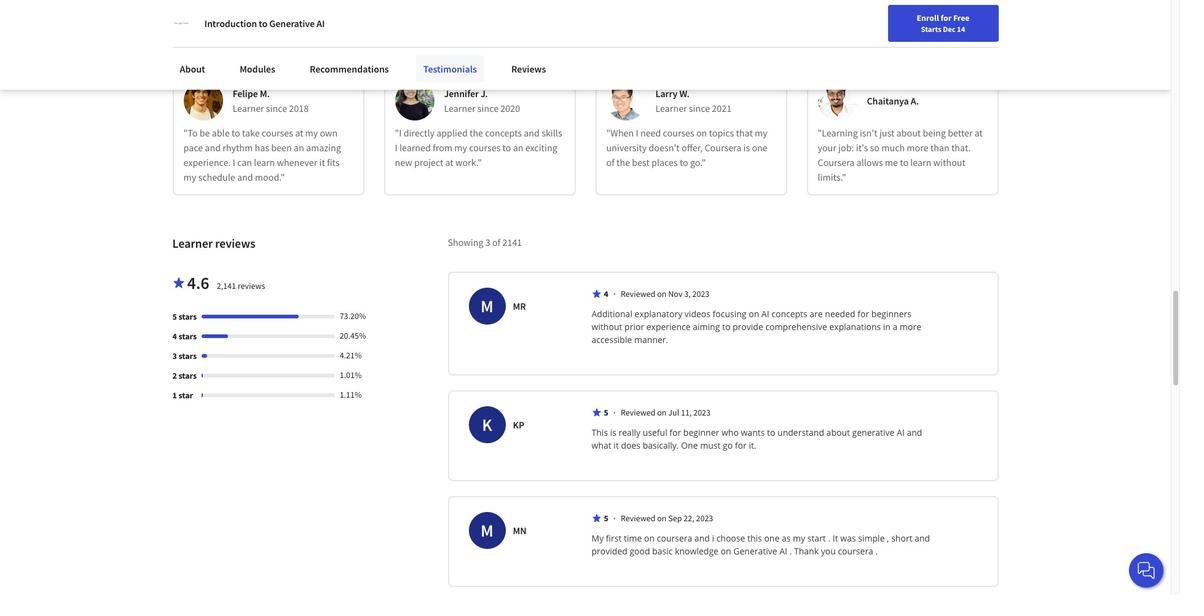Task type: describe. For each thing, give the bounding box(es) containing it.
their
[[411, 28, 446, 51]]

1 horizontal spatial .
[[829, 533, 831, 544]]

at for courses
[[295, 127, 303, 139]]

73.20%
[[340, 311, 366, 322]]

videos
[[685, 308, 711, 320]]

to inside "when i need courses on topics that my university doesn't offer, coursera is one of the best places to go."
[[680, 156, 689, 169]]

focusing
[[713, 308, 747, 320]]

jennifer
[[444, 88, 479, 100]]

learner for larry
[[656, 102, 687, 115]]

and inside this is really useful for beginner who wants to understand about generative ai and what it does basically. one must go for it.
[[907, 427, 923, 439]]

english button
[[913, 0, 988, 40]]

amazing
[[306, 142, 341, 154]]

for inside the additional explanatory videos focusing on ai concepts are needed for beginners without prior experience aiming to provide comprehensive explanations in a more accessible manner.
[[858, 308, 870, 320]]

since for m.
[[266, 102, 287, 115]]

in
[[884, 321, 891, 333]]

to inside this is really useful for beginner who wants to understand about generative ai and what it does basically. one must go for it.
[[767, 427, 776, 439]]

since for w.
[[689, 102, 710, 115]]

0 horizontal spatial coursera
[[657, 533, 693, 544]]

modules link
[[232, 55, 283, 82]]

m for mr
[[481, 295, 494, 318]]

showing 3 of 2141
[[448, 236, 522, 249]]

learned
[[400, 142, 431, 154]]

about link
[[172, 55, 213, 82]]

time
[[624, 533, 642, 544]]

to inside "learning isn't just about being better at your job: it's so much more than that. coursera allows me to learn without limits."
[[900, 156, 909, 169]]

14
[[957, 24, 966, 34]]

be
[[200, 127, 210, 139]]

4 for 4
[[604, 289, 609, 300]]

exciting
[[526, 142, 558, 154]]

it's
[[856, 142, 869, 154]]

coursera inside "learning isn't just about being better at your job: it's so much more than that. coursera allows me to learn without limits."
[[818, 156, 855, 169]]

free
[[954, 12, 970, 23]]

20.45%
[[340, 330, 366, 341]]

jul
[[669, 407, 680, 418]]

find your new career
[[830, 14, 907, 25]]

2021
[[712, 102, 732, 115]]

and left i
[[695, 533, 710, 544]]

courses inside "to be able to take courses at my own pace and rhythm has been an amazing experience. i can learn whenever it fits my schedule and mood."
[[262, 127, 293, 139]]

ai inside the my first time on coursera and i choose this one as my start . it was simple , short and provided good basic knowledge on generative ai . thank you coursera .
[[780, 546, 788, 557]]

ai inside the additional explanatory videos focusing on ai concepts are needed for beginners without prior experience aiming to provide comprehensive explanations in a more accessible manner.
[[762, 308, 770, 320]]

jennifer j. learner since 2020
[[444, 88, 520, 115]]

"to be able to take courses at my own pace and rhythm has been an amazing experience. i can learn whenever it fits my schedule and mood."
[[184, 127, 341, 183]]

and up experience.
[[205, 142, 221, 154]]

understand
[[778, 427, 825, 439]]

beginners
[[872, 308, 912, 320]]

4 stars
[[172, 331, 197, 342]]

first
[[606, 533, 622, 544]]

directly
[[404, 127, 435, 139]]

provide
[[733, 321, 764, 333]]

enroll for free starts dec 14
[[917, 12, 970, 34]]

"i
[[395, 127, 402, 139]]

you
[[821, 546, 836, 557]]

your inside "learning isn't just about being better at your job: it's so much more than that. coursera allows me to learn without limits."
[[818, 142, 837, 154]]

"to
[[184, 127, 198, 139]]

than
[[931, 142, 950, 154]]

my
[[592, 533, 604, 544]]

on left jul
[[658, 407, 667, 418]]

one inside "when i need courses on topics that my university doesn't offer, coursera is one of the best places to go."
[[752, 142, 768, 154]]

courses inside "when i need courses on topics that my university doesn't offer, coursera is one of the best places to go."
[[663, 127, 695, 139]]

without inside the additional explanatory videos focusing on ai concepts are needed for beginners without prior experience aiming to provide comprehensive explanations in a more accessible manner.
[[592, 321, 623, 333]]

my first time on coursera and i choose this one as my start . it was simple , short and provided good basic knowledge on generative ai . thank you coursera .
[[592, 533, 933, 557]]

it inside "to be able to take courses at my own pace and rhythm has been an amazing experience. i can learn whenever it fits my schedule and mood."
[[319, 156, 325, 169]]

felipe
[[233, 88, 258, 100]]

to inside "to be able to take courses at my own pace and rhythm has been an amazing experience. i can learn whenever it fits my schedule and mood."
[[232, 127, 240, 139]]

introduction to generative ai
[[204, 17, 325, 30]]

reviewed for mn
[[621, 513, 656, 524]]

find
[[830, 14, 846, 25]]

why people choose coursera for their career
[[172, 28, 496, 51]]

reviewed for kp
[[621, 407, 656, 418]]

0 vertical spatial generative
[[270, 17, 315, 30]]

3,
[[685, 289, 691, 300]]

additional
[[592, 308, 633, 320]]

mn
[[513, 525, 527, 537]]

people
[[208, 28, 258, 51]]

"learning
[[818, 127, 858, 139]]

as
[[782, 533, 791, 544]]

thank
[[794, 546, 819, 557]]

pace
[[184, 142, 203, 154]]

at for better
[[975, 127, 983, 139]]

mood."
[[255, 171, 285, 183]]

showing
[[448, 236, 484, 249]]

reviewed on sep 22, 2023
[[621, 513, 714, 524]]

j.
[[481, 88, 488, 100]]

much
[[882, 142, 905, 154]]

job:
[[839, 142, 854, 154]]

2023 for mn
[[696, 513, 714, 524]]

4 for 4 stars
[[172, 331, 177, 342]]

i inside the "i directly applied the concepts and skills i learned from my courses to an exciting new project at work."
[[395, 142, 398, 154]]

additional explanatory videos focusing on ai concepts are needed for beginners without prior experience aiming to provide comprehensive explanations in a more accessible manner.
[[592, 308, 924, 346]]

my inside the my first time on coursera and i choose this one as my start . it was simple , short and provided good basic knowledge on generative ai . thank you coursera .
[[793, 533, 806, 544]]

4.21%
[[340, 350, 362, 361]]

the inside the "i directly applied the concepts and skills i learned from my courses to an exciting new project at work."
[[470, 127, 483, 139]]

short
[[892, 533, 913, 544]]

0 vertical spatial 3
[[486, 236, 491, 249]]

new
[[395, 156, 412, 169]]

stars for 4 stars
[[179, 331, 197, 342]]

kp
[[513, 419, 525, 431]]

for left it.
[[735, 440, 747, 452]]

nov
[[669, 289, 683, 300]]

this is really useful for beginner who wants to understand about generative ai and what it does basically. one must go for it.
[[592, 427, 925, 452]]

reviews for learner reviews
[[215, 236, 256, 251]]

choose inside the my first time on coursera and i choose this one as my start . it was simple , short and provided good basic knowledge on generative ai . thank you coursera .
[[717, 533, 746, 544]]

0 horizontal spatial of
[[493, 236, 501, 249]]

2023 for mr
[[693, 289, 710, 300]]

learner for jennifer
[[444, 102, 476, 115]]

11,
[[681, 407, 692, 418]]

the inside "when i need courses on topics that my university doesn't offer, coursera is one of the best places to go."
[[617, 156, 630, 169]]

limits."
[[818, 171, 847, 183]]

testimonials link
[[416, 55, 485, 82]]

an inside "to be able to take courses at my own pace and rhythm has been an amazing experience. i can learn whenever it fits my schedule and mood."
[[294, 142, 304, 154]]

explanations
[[830, 321, 881, 333]]

dec
[[943, 24, 956, 34]]

1 vertical spatial coursera
[[838, 546, 874, 557]]

better
[[948, 127, 973, 139]]

since for j.
[[478, 102, 499, 115]]

provided
[[592, 546, 628, 557]]

what
[[592, 440, 612, 452]]

go
[[723, 440, 733, 452]]

to inside the "i directly applied the concepts and skills i learned from my courses to an exciting new project at work."
[[503, 142, 511, 154]]

start
[[808, 533, 826, 544]]

of inside "when i need courses on topics that my university doesn't offer, coursera is one of the best places to go."
[[607, 156, 615, 169]]

without inside "learning isn't just about being better at your job: it's so much more than that. coursera allows me to learn without limits."
[[934, 156, 966, 169]]

2023 for kp
[[694, 407, 711, 418]]

best
[[632, 156, 650, 169]]

rhythm
[[223, 142, 253, 154]]

,
[[887, 533, 890, 544]]

why
[[172, 28, 204, 51]]

for up one
[[670, 427, 681, 439]]

aiming
[[693, 321, 720, 333]]

coursera inside "when i need courses on topics that my university doesn't offer, coursera is one of the best places to go."
[[705, 142, 742, 154]]



Task type: locate. For each thing, give the bounding box(es) containing it.
an up the whenever
[[294, 142, 304, 154]]

0 vertical spatial i
[[636, 127, 639, 139]]

felipe m. learner since 2018
[[233, 88, 309, 115]]

about inside this is really useful for beginner who wants to understand about generative ai and what it does basically. one must go for it.
[[827, 427, 850, 439]]

at inside the "i directly applied the concepts and skills i learned from my courses to an exciting new project at work."
[[446, 156, 454, 169]]

it left fits on the top
[[319, 156, 325, 169]]

really
[[619, 427, 641, 439]]

2
[[172, 370, 177, 381]]

on left nov
[[658, 289, 667, 300]]

my
[[305, 127, 318, 139], [755, 127, 768, 139], [455, 142, 467, 154], [184, 171, 196, 183], [793, 533, 806, 544]]

sep
[[669, 513, 682, 524]]

to down focusing
[[723, 321, 731, 333]]

1 horizontal spatial your
[[848, 14, 864, 25]]

0 horizontal spatial 3
[[172, 351, 177, 362]]

coursera up recommendations link
[[317, 28, 383, 51]]

reviewed up time
[[621, 513, 656, 524]]

learn for more
[[911, 156, 932, 169]]

can
[[237, 156, 252, 169]]

your
[[848, 14, 864, 25], [818, 142, 837, 154]]

chaitanya a.
[[867, 95, 919, 107]]

since inside felipe m. learner since 2018
[[266, 102, 287, 115]]

my inside the "i directly applied the concepts and skills i learned from my courses to an exciting new project at work."
[[455, 142, 467, 154]]

1 vertical spatial one
[[765, 533, 780, 544]]

m left mn
[[481, 520, 494, 542]]

is right this
[[610, 427, 617, 439]]

generative inside the my first time on coursera and i choose this one as my start . it was simple , short and provided good basic knowledge on generative ai . thank you coursera .
[[734, 546, 778, 557]]

ai up provide
[[762, 308, 770, 320]]

chat with us image
[[1137, 561, 1157, 580]]

stars for 2 stars
[[179, 370, 197, 381]]

more left than
[[907, 142, 929, 154]]

1 horizontal spatial the
[[617, 156, 630, 169]]

stars for 5 stars
[[179, 311, 197, 322]]

1 horizontal spatial 3
[[486, 236, 491, 249]]

and
[[524, 127, 540, 139], [205, 142, 221, 154], [237, 171, 253, 183], [907, 427, 923, 439], [695, 533, 710, 544], [915, 533, 930, 544]]

1.01%
[[340, 370, 362, 381]]

1
[[172, 390, 177, 401]]

0 horizontal spatial courses
[[262, 127, 293, 139]]

generative up the modules
[[270, 17, 315, 30]]

an inside the "i directly applied the concepts and skills i learned from my courses to an exciting new project at work."
[[513, 142, 524, 154]]

2 vertical spatial i
[[233, 156, 235, 169]]

to right the wants
[[767, 427, 776, 439]]

coursera up limits."
[[818, 156, 855, 169]]

my down experience.
[[184, 171, 196, 183]]

stars up 2 stars
[[179, 351, 197, 362]]

5 for m
[[604, 513, 609, 524]]

on up provide
[[749, 308, 760, 320]]

1 vertical spatial is
[[610, 427, 617, 439]]

simple
[[859, 533, 885, 544]]

who
[[722, 427, 739, 439]]

1 vertical spatial 3
[[172, 351, 177, 362]]

applied
[[437, 127, 468, 139]]

more inside the additional explanatory videos focusing on ai concepts are needed for beginners without prior experience aiming to provide comprehensive explanations in a more accessible manner.
[[900, 321, 922, 333]]

the down university
[[617, 156, 630, 169]]

manner.
[[635, 334, 669, 346]]

so
[[870, 142, 880, 154]]

0 vertical spatial m
[[481, 295, 494, 318]]

learn inside "learning isn't just about being better at your job: it's so much more than that. coursera allows me to learn without limits."
[[911, 156, 932, 169]]

without up accessible
[[592, 321, 623, 333]]

2023
[[693, 289, 710, 300], [694, 407, 711, 418], [696, 513, 714, 524]]

0 vertical spatial more
[[907, 142, 929, 154]]

allows
[[857, 156, 883, 169]]

1 vertical spatial i
[[395, 142, 398, 154]]

find your new career link
[[824, 12, 913, 28]]

1 learn from the left
[[254, 156, 275, 169]]

1 star
[[172, 390, 193, 401]]

fits
[[327, 156, 340, 169]]

on up offer,
[[697, 127, 707, 139]]

learn down has
[[254, 156, 275, 169]]

ai inside this is really useful for beginner who wants to understand about generative ai and what it does basically. one must go for it.
[[897, 427, 905, 439]]

3 reviewed from the top
[[621, 513, 656, 524]]

0 horizontal spatial concepts
[[485, 127, 522, 139]]

5 for k
[[604, 407, 609, 418]]

2 vertical spatial 2023
[[696, 513, 714, 524]]

5 up this
[[604, 407, 609, 418]]

learner for felipe
[[233, 102, 264, 115]]

learner up 4.6
[[172, 236, 213, 251]]

on inside the additional explanatory videos focusing on ai concepts are needed for beginners without prior experience aiming to provide comprehensive explanations in a more accessible manner.
[[749, 308, 760, 320]]

None search field
[[175, 8, 470, 32]]

reviewed up really
[[621, 407, 656, 418]]

stars up 3 stars
[[179, 331, 197, 342]]

0 vertical spatial it
[[319, 156, 325, 169]]

basic
[[653, 546, 673, 557]]

2018
[[289, 102, 309, 115]]

1 horizontal spatial i
[[395, 142, 398, 154]]

1 vertical spatial 4
[[172, 331, 177, 342]]

1 horizontal spatial about
[[897, 127, 921, 139]]

w.
[[680, 88, 690, 100]]

1 horizontal spatial without
[[934, 156, 966, 169]]

learner
[[233, 102, 264, 115], [444, 102, 476, 115], [656, 102, 687, 115], [172, 236, 213, 251]]

0 horizontal spatial your
[[818, 142, 837, 154]]

3 stars
[[172, 351, 197, 362]]

0 horizontal spatial the
[[470, 127, 483, 139]]

1 vertical spatial without
[[592, 321, 623, 333]]

2 vertical spatial reviewed
[[621, 513, 656, 524]]

1 horizontal spatial generative
[[734, 546, 778, 557]]

it
[[833, 533, 839, 544]]

2 horizontal spatial since
[[689, 102, 710, 115]]

to
[[259, 17, 268, 30], [232, 127, 240, 139], [503, 142, 511, 154], [680, 156, 689, 169], [900, 156, 909, 169], [723, 321, 731, 333], [767, 427, 776, 439]]

courses up work."
[[469, 142, 501, 154]]

learn inside "to be able to take courses at my own pace and rhythm has been an amazing experience. i can learn whenever it fits my schedule and mood."
[[254, 156, 275, 169]]

5
[[172, 311, 177, 322], [604, 407, 609, 418], [604, 513, 609, 524]]

0 horizontal spatial i
[[233, 156, 235, 169]]

about up the much at the right top of the page
[[897, 127, 921, 139]]

and inside the "i directly applied the concepts and skills i learned from my courses to an exciting new project at work."
[[524, 127, 540, 139]]

2 horizontal spatial .
[[876, 546, 878, 557]]

on inside "when i need courses on topics that my university doesn't offer, coursera is one of the best places to go."
[[697, 127, 707, 139]]

one
[[681, 440, 698, 452]]

coursera down the "topics"
[[705, 142, 742, 154]]

. left it
[[829, 533, 831, 544]]

2 horizontal spatial courses
[[663, 127, 695, 139]]

coursera up the basic
[[657, 533, 693, 544]]

learner down felipe
[[233, 102, 264, 115]]

my up work."
[[455, 142, 467, 154]]

0 horizontal spatial generative
[[270, 17, 315, 30]]

a
[[893, 321, 898, 333]]

0 horizontal spatial about
[[827, 427, 850, 439]]

m for mn
[[481, 520, 494, 542]]

0 vertical spatial concepts
[[485, 127, 522, 139]]

stars for 3 stars
[[179, 351, 197, 362]]

1 vertical spatial reviews
[[238, 281, 265, 292]]

reviews for 2,141 reviews
[[238, 281, 265, 292]]

for up explanations at right
[[858, 308, 870, 320]]

0 vertical spatial of
[[607, 156, 615, 169]]

of down university
[[607, 156, 615, 169]]

1 stars from the top
[[179, 311, 197, 322]]

coursera
[[317, 28, 383, 51], [705, 142, 742, 154], [818, 156, 855, 169]]

0 vertical spatial the
[[470, 127, 483, 139]]

has
[[255, 142, 269, 154]]

is inside "when i need courses on topics that my university doesn't offer, coursera is one of the best places to go."
[[744, 142, 750, 154]]

2023 right 11,
[[694, 407, 711, 418]]

4 stars from the top
[[179, 370, 197, 381]]

about inside "learning isn't just about being better at your job: it's so much more than that. coursera allows me to learn without limits."
[[897, 127, 921, 139]]

one down that
[[752, 142, 768, 154]]

learner inside jennifer j. learner since 2020
[[444, 102, 476, 115]]

is
[[744, 142, 750, 154], [610, 427, 617, 439]]

2 stars
[[172, 370, 197, 381]]

recommendations link
[[302, 55, 396, 82]]

for inside the enroll for free starts dec 14
[[941, 12, 952, 23]]

2 stars from the top
[[179, 331, 197, 342]]

1 horizontal spatial 4
[[604, 289, 609, 300]]

1 horizontal spatial at
[[446, 156, 454, 169]]

to right introduction
[[259, 17, 268, 30]]

university
[[607, 142, 647, 154]]

one inside the my first time on coursera and i choose this one as my start . it was simple , short and provided good basic knowledge on generative ai . thank you coursera .
[[765, 533, 780, 544]]

does
[[621, 440, 641, 452]]

1 vertical spatial choose
[[717, 533, 746, 544]]

i down "i
[[395, 142, 398, 154]]

able
[[212, 127, 230, 139]]

"learning isn't just about being better at your job: it's so much more than that. coursera allows me to learn without limits."
[[818, 127, 983, 183]]

. down simple
[[876, 546, 878, 557]]

. down as
[[790, 546, 792, 557]]

my right that
[[755, 127, 768, 139]]

on right the knowledge at the bottom right of the page
[[721, 546, 732, 557]]

courses up offer,
[[663, 127, 695, 139]]

1 horizontal spatial since
[[478, 102, 499, 115]]

skills
[[542, 127, 562, 139]]

take
[[242, 127, 260, 139]]

schedule
[[198, 171, 235, 183]]

generative down this
[[734, 546, 778, 557]]

without
[[934, 156, 966, 169], [592, 321, 623, 333]]

to left 'go."'
[[680, 156, 689, 169]]

0 vertical spatial about
[[897, 127, 921, 139]]

at inside "to be able to take courses at my own pace and rhythm has been an amazing experience. i can learn whenever it fits my schedule and mood."
[[295, 127, 303, 139]]

choose up the modules
[[262, 28, 314, 51]]

from
[[433, 142, 453, 154]]

to up rhythm
[[232, 127, 240, 139]]

2,141 reviews
[[217, 281, 265, 292]]

it left does
[[614, 440, 619, 452]]

since down w.
[[689, 102, 710, 115]]

1 since from the left
[[266, 102, 287, 115]]

is down that
[[744, 142, 750, 154]]

0 vertical spatial reviews
[[215, 236, 256, 251]]

i
[[636, 127, 639, 139], [395, 142, 398, 154], [233, 156, 235, 169]]

1 reviewed from the top
[[621, 289, 656, 300]]

0 horizontal spatial 4
[[172, 331, 177, 342]]

more
[[907, 142, 929, 154], [900, 321, 922, 333]]

since down m.
[[266, 102, 287, 115]]

2 since from the left
[[478, 102, 499, 115]]

my left 'own'
[[305, 127, 318, 139]]

this
[[748, 533, 762, 544]]

learn down than
[[911, 156, 932, 169]]

2 vertical spatial coursera
[[818, 156, 855, 169]]

and up exciting
[[524, 127, 540, 139]]

for left their
[[386, 28, 407, 51]]

0 horizontal spatial coursera
[[317, 28, 383, 51]]

1 vertical spatial your
[[818, 142, 837, 154]]

4 up 3 stars
[[172, 331, 177, 342]]

it
[[319, 156, 325, 169], [614, 440, 619, 452]]

0 vertical spatial reviewed
[[621, 289, 656, 300]]

1 horizontal spatial it
[[614, 440, 619, 452]]

concepts inside the additional explanatory videos focusing on ai concepts are needed for beginners without prior experience aiming to provide comprehensive explanations in a more accessible manner.
[[772, 308, 808, 320]]

1 horizontal spatial coursera
[[705, 142, 742, 154]]

stars
[[179, 311, 197, 322], [179, 331, 197, 342], [179, 351, 197, 362], [179, 370, 197, 381]]

it inside this is really useful for beginner who wants to understand about generative ai and what it does basically. one must go for it.
[[614, 440, 619, 452]]

learner down larry
[[656, 102, 687, 115]]

concepts up comprehensive
[[772, 308, 808, 320]]

offer,
[[682, 142, 703, 154]]

1 vertical spatial coursera
[[705, 142, 742, 154]]

m left mr
[[481, 295, 494, 318]]

stars up 4 stars
[[179, 311, 197, 322]]

2 reviewed from the top
[[621, 407, 656, 418]]

1 horizontal spatial learn
[[911, 156, 932, 169]]

0 horizontal spatial since
[[266, 102, 287, 115]]

stars right 2
[[179, 370, 197, 381]]

1 vertical spatial more
[[900, 321, 922, 333]]

comprehensive
[[766, 321, 828, 333]]

wants
[[741, 427, 765, 439]]

topics
[[709, 127, 734, 139]]

1 horizontal spatial courses
[[469, 142, 501, 154]]

of left 2141
[[493, 236, 501, 249]]

0 horizontal spatial .
[[790, 546, 792, 557]]

0 vertical spatial choose
[[262, 28, 314, 51]]

0 vertical spatial 4
[[604, 289, 609, 300]]

learn for has
[[254, 156, 275, 169]]

an left exciting
[[513, 142, 524, 154]]

1 horizontal spatial choose
[[717, 533, 746, 544]]

explanatory
[[635, 308, 683, 320]]

0 vertical spatial coursera
[[317, 28, 383, 51]]

3 right showing
[[486, 236, 491, 249]]

more inside "learning isn't just about being better at your job: it's so much more than that. coursera allows me to learn without limits."
[[907, 142, 929, 154]]

good
[[630, 546, 650, 557]]

0 vertical spatial one
[[752, 142, 768, 154]]

i left can
[[233, 156, 235, 169]]

own
[[320, 127, 338, 139]]

your right find
[[848, 14, 864, 25]]

more right a
[[900, 321, 922, 333]]

your down "learning
[[818, 142, 837, 154]]

experience.
[[184, 156, 231, 169]]

1 horizontal spatial of
[[607, 156, 615, 169]]

0 horizontal spatial an
[[294, 142, 304, 154]]

3 since from the left
[[689, 102, 710, 115]]

to left exciting
[[503, 142, 511, 154]]

i inside "when i need courses on topics that my university doesn't offer, coursera is one of the best places to go."
[[636, 127, 639, 139]]

choose right i
[[717, 533, 746, 544]]

for up the dec
[[941, 12, 952, 23]]

testimonials
[[424, 63, 477, 75]]

and right the short
[[915, 533, 930, 544]]

to right me
[[900, 156, 909, 169]]

0 horizontal spatial without
[[592, 321, 623, 333]]

ai up recommendations link
[[317, 17, 325, 30]]

1 vertical spatial generative
[[734, 546, 778, 557]]

5 up 'first'
[[604, 513, 609, 524]]

0 horizontal spatial is
[[610, 427, 617, 439]]

since inside larry w. learner since 2021
[[689, 102, 710, 115]]

.
[[829, 533, 831, 544], [790, 546, 792, 557], [876, 546, 878, 557]]

learner inside felipe m. learner since 2018
[[233, 102, 264, 115]]

at down from
[[446, 156, 454, 169]]

the right applied
[[470, 127, 483, 139]]

0 vertical spatial 2023
[[693, 289, 710, 300]]

on up good
[[644, 533, 655, 544]]

1 horizontal spatial is
[[744, 142, 750, 154]]

1 vertical spatial 2023
[[694, 407, 711, 418]]

was
[[841, 533, 856, 544]]

i left need
[[636, 127, 639, 139]]

reviews up 2,141 reviews
[[215, 236, 256, 251]]

for
[[941, 12, 952, 23], [386, 28, 407, 51], [858, 308, 870, 320], [670, 427, 681, 439], [735, 440, 747, 452]]

1 vertical spatial 5
[[604, 407, 609, 418]]

is inside this is really useful for beginner who wants to understand about generative ai and what it does basically. one must go for it.
[[610, 427, 617, 439]]

google cloud image
[[172, 15, 190, 32]]

1 horizontal spatial an
[[513, 142, 524, 154]]

0 vertical spatial 5
[[172, 311, 177, 322]]

2 horizontal spatial i
[[636, 127, 639, 139]]

1 vertical spatial m
[[481, 520, 494, 542]]

your inside find your new career link
[[848, 14, 864, 25]]

0 horizontal spatial learn
[[254, 156, 275, 169]]

ai
[[317, 17, 325, 30], [762, 308, 770, 320], [897, 427, 905, 439], [780, 546, 788, 557]]

ai right "generative"
[[897, 427, 905, 439]]

0 horizontal spatial it
[[319, 156, 325, 169]]

1 vertical spatial reviewed
[[621, 407, 656, 418]]

since inside jennifer j. learner since 2020
[[478, 102, 499, 115]]

on left sep
[[658, 513, 667, 524]]

1 vertical spatial the
[[617, 156, 630, 169]]

1 vertical spatial concepts
[[772, 308, 808, 320]]

3 stars from the top
[[179, 351, 197, 362]]

0 vertical spatial without
[[934, 156, 966, 169]]

that.
[[952, 142, 971, 154]]

2 horizontal spatial at
[[975, 127, 983, 139]]

my right as
[[793, 533, 806, 544]]

at right better
[[975, 127, 983, 139]]

without down than
[[934, 156, 966, 169]]

concepts down "2020"
[[485, 127, 522, 139]]

introduction
[[204, 17, 257, 30]]

0 vertical spatial coursera
[[657, 533, 693, 544]]

2 horizontal spatial coursera
[[818, 156, 855, 169]]

1 vertical spatial about
[[827, 427, 850, 439]]

1 vertical spatial it
[[614, 440, 619, 452]]

2023 right 3, at the right of the page
[[693, 289, 710, 300]]

larry
[[656, 88, 678, 100]]

i inside "to be able to take courses at my own pace and rhythm has been an amazing experience. i can learn whenever it fits my schedule and mood."
[[233, 156, 235, 169]]

courses up the been
[[262, 127, 293, 139]]

learner inside larry w. learner since 2021
[[656, 102, 687, 115]]

concepts inside the "i directly applied the concepts and skills i learned from my courses to an exciting new project at work."
[[485, 127, 522, 139]]

my inside "when i need courses on topics that my university doesn't offer, coursera is one of the best places to go."
[[755, 127, 768, 139]]

2 m from the top
[[481, 520, 494, 542]]

0 vertical spatial is
[[744, 142, 750, 154]]

"when
[[607, 127, 634, 139]]

at inside "learning isn't just about being better at your job: it's so much more than that. coursera allows me to learn without limits."
[[975, 127, 983, 139]]

reviews
[[512, 63, 546, 75]]

1 an from the left
[[294, 142, 304, 154]]

since down j.
[[478, 102, 499, 115]]

5 up 4 stars
[[172, 311, 177, 322]]

career
[[884, 14, 907, 25]]

knowledge
[[675, 546, 719, 557]]

reviewed up the explanatory
[[621, 289, 656, 300]]

1 horizontal spatial concepts
[[772, 308, 808, 320]]

new
[[866, 14, 882, 25]]

2 vertical spatial 5
[[604, 513, 609, 524]]

0 horizontal spatial choose
[[262, 28, 314, 51]]

2 learn from the left
[[911, 156, 932, 169]]

1 vertical spatial of
[[493, 236, 501, 249]]

and right "generative"
[[907, 427, 923, 439]]

ai down as
[[780, 546, 788, 557]]

1 horizontal spatial coursera
[[838, 546, 874, 557]]

2 an from the left
[[513, 142, 524, 154]]

learner down jennifer
[[444, 102, 476, 115]]

0 vertical spatial your
[[848, 14, 864, 25]]

this
[[592, 427, 608, 439]]

reviews
[[215, 236, 256, 251], [238, 281, 265, 292]]

to inside the additional explanatory videos focusing on ai concepts are needed for beginners without prior experience aiming to provide comprehensive explanations in a more accessible manner.
[[723, 321, 731, 333]]

reviewed for mr
[[621, 289, 656, 300]]

project
[[414, 156, 444, 169]]

0 horizontal spatial at
[[295, 127, 303, 139]]

courses inside the "i directly applied the concepts and skills i learned from my courses to an exciting new project at work."
[[469, 142, 501, 154]]

1 m from the top
[[481, 295, 494, 318]]

one left as
[[765, 533, 780, 544]]

and down can
[[237, 171, 253, 183]]

at down 2018
[[295, 127, 303, 139]]

k
[[482, 414, 492, 436]]



Task type: vqa. For each thing, say whether or not it's contained in the screenshot.


